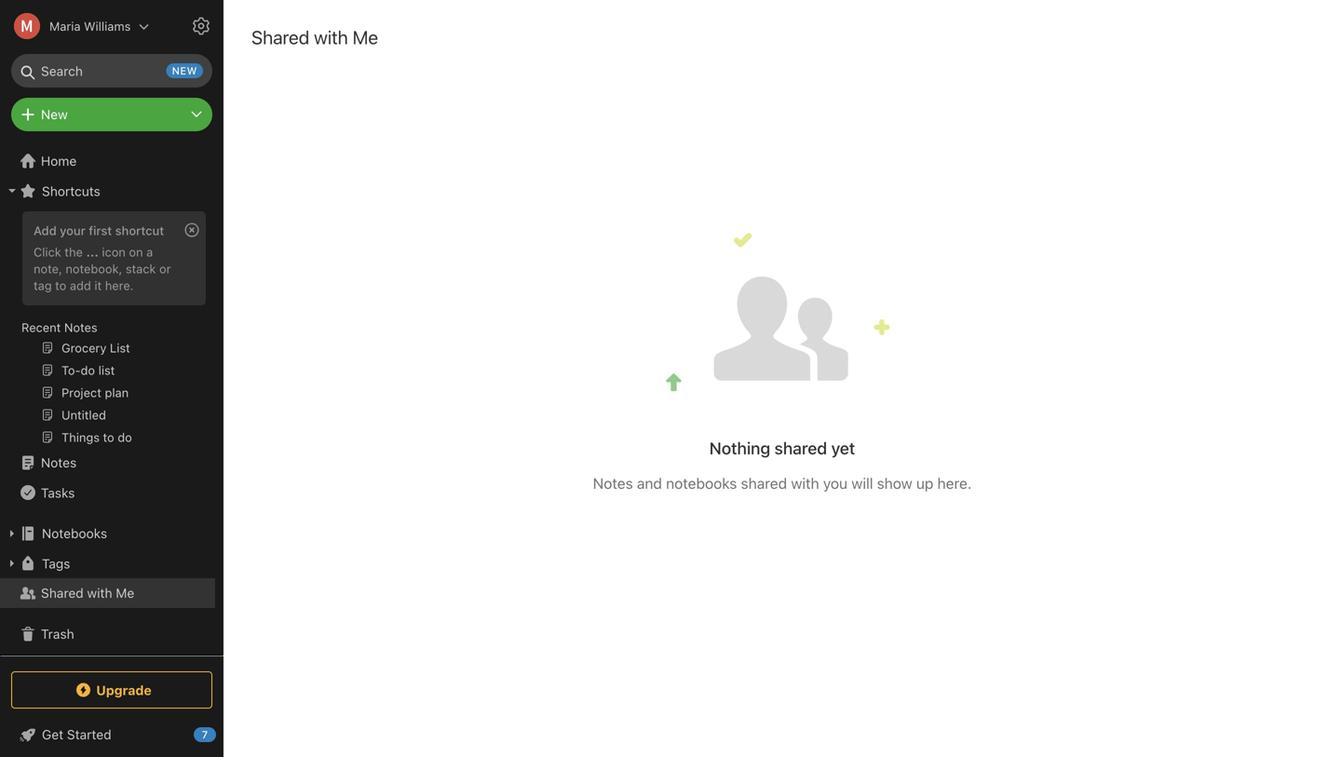 Task type: vqa. For each thing, say whether or not it's contained in the screenshot.
New
yes



Task type: describe. For each thing, give the bounding box(es) containing it.
stack
[[126, 262, 156, 276]]

up
[[917, 475, 934, 492]]

you
[[824, 475, 848, 492]]

Account field
[[0, 7, 149, 45]]

here. inside shared with me element
[[938, 475, 972, 492]]

notes link
[[0, 448, 215, 478]]

started
[[67, 727, 111, 743]]

click to collapse image
[[217, 723, 231, 745]]

0 vertical spatial me
[[353, 26, 378, 48]]

it
[[94, 278, 102, 292]]

or
[[159, 262, 171, 276]]

1 horizontal spatial with
[[314, 26, 348, 48]]

show
[[877, 475, 913, 492]]

settings image
[[190, 15, 212, 37]]

shortcuts button
[[0, 176, 215, 206]]

upgrade
[[96, 683, 152, 698]]

add
[[70, 278, 91, 292]]

maria
[[49, 19, 81, 33]]

tags
[[42, 556, 70, 571]]

notes for notes
[[41, 455, 77, 471]]

shortcut
[[115, 224, 164, 238]]

click
[[34, 245, 61, 259]]

tree containing home
[[0, 146, 224, 661]]

1 vertical spatial shared
[[741, 475, 788, 492]]

Help and Learning task checklist field
[[0, 720, 224, 750]]

expand notebooks image
[[5, 527, 20, 541]]

nothing
[[710, 438, 771, 458]]

home link
[[0, 146, 224, 176]]

recent notes
[[21, 321, 98, 335]]

Search text field
[[24, 54, 199, 88]]

here. inside icon on a note, notebook, stack or tag to add it here.
[[105, 278, 134, 292]]

recent
[[21, 321, 61, 335]]

new
[[41, 107, 68, 122]]

group inside tree
[[0, 206, 215, 456]]

tasks button
[[0, 478, 215, 508]]

nothing shared yet
[[710, 438, 856, 458]]

expand tags image
[[5, 556, 20, 571]]

yet
[[832, 438, 856, 458]]

shortcuts
[[42, 183, 100, 199]]

your
[[60, 224, 86, 238]]

williams
[[84, 19, 131, 33]]

me inside tree
[[116, 586, 134, 601]]

home
[[41, 153, 77, 169]]

will
[[852, 475, 874, 492]]

shared inside tree
[[41, 586, 84, 601]]

trash link
[[0, 620, 215, 650]]

add your first shortcut
[[34, 224, 164, 238]]

shared with me element
[[224, 0, 1342, 758]]



Task type: locate. For each thing, give the bounding box(es) containing it.
maria williams
[[49, 19, 131, 33]]

here. right up at the right bottom
[[938, 475, 972, 492]]

tags button
[[0, 549, 215, 579]]

here.
[[105, 278, 134, 292], [938, 475, 972, 492]]

new
[[172, 65, 198, 77]]

note,
[[34, 262, 62, 276]]

shared up notes and notebooks shared with you will show up here.
[[775, 438, 828, 458]]

0 vertical spatial notes
[[64, 321, 98, 335]]

0 horizontal spatial shared
[[41, 586, 84, 601]]

notebooks
[[42, 526, 107, 541]]

tree
[[0, 146, 224, 661]]

shared down nothing shared yet on the right
[[741, 475, 788, 492]]

on
[[129, 245, 143, 259]]

and
[[637, 475, 662, 492]]

add
[[34, 224, 57, 238]]

notes inside 'link'
[[41, 455, 77, 471]]

get
[[42, 727, 63, 743]]

1 horizontal spatial here.
[[938, 475, 972, 492]]

first
[[89, 224, 112, 238]]

0 horizontal spatial me
[[116, 586, 134, 601]]

shared with me link
[[0, 579, 215, 609]]

notes right recent
[[64, 321, 98, 335]]

1 vertical spatial with
[[791, 475, 820, 492]]

...
[[86, 245, 99, 259]]

with inside tree
[[87, 586, 112, 601]]

the
[[65, 245, 83, 259]]

1 vertical spatial notes
[[41, 455, 77, 471]]

me
[[353, 26, 378, 48], [116, 586, 134, 601]]

notebooks
[[666, 475, 737, 492]]

shared right settings image
[[252, 26, 310, 48]]

tasks
[[41, 485, 75, 501]]

0 vertical spatial here.
[[105, 278, 134, 292]]

shared
[[775, 438, 828, 458], [741, 475, 788, 492]]

shared down tags
[[41, 586, 84, 601]]

trash
[[41, 627, 74, 642]]

1 vertical spatial me
[[116, 586, 134, 601]]

notes and notebooks shared with you will show up here.
[[593, 475, 972, 492]]

1 vertical spatial here.
[[938, 475, 972, 492]]

1 vertical spatial shared with me
[[41, 586, 134, 601]]

notes up "tasks"
[[41, 455, 77, 471]]

here. right it
[[105, 278, 134, 292]]

0 vertical spatial shared
[[775, 438, 828, 458]]

shared with me
[[252, 26, 378, 48], [41, 586, 134, 601]]

click the ...
[[34, 245, 99, 259]]

2 vertical spatial with
[[87, 586, 112, 601]]

1 vertical spatial shared
[[41, 586, 84, 601]]

0 horizontal spatial shared with me
[[41, 586, 134, 601]]

0 vertical spatial with
[[314, 26, 348, 48]]

icon
[[102, 245, 126, 259]]

notes
[[64, 321, 98, 335], [41, 455, 77, 471], [593, 475, 633, 492]]

shared with me inside tree
[[41, 586, 134, 601]]

notes left and
[[593, 475, 633, 492]]

1 horizontal spatial shared
[[252, 26, 310, 48]]

a
[[146, 245, 153, 259]]

group
[[0, 206, 215, 456]]

group containing add your first shortcut
[[0, 206, 215, 456]]

notebooks link
[[0, 519, 215, 549]]

2 vertical spatial notes
[[593, 475, 633, 492]]

to
[[55, 278, 66, 292]]

0 horizontal spatial with
[[87, 586, 112, 601]]

new button
[[11, 98, 212, 131]]

1 horizontal spatial me
[[353, 26, 378, 48]]

shared
[[252, 26, 310, 48], [41, 586, 84, 601]]

tag
[[34, 278, 52, 292]]

with
[[314, 26, 348, 48], [791, 475, 820, 492], [87, 586, 112, 601]]

0 vertical spatial shared
[[252, 26, 310, 48]]

notes inside shared with me element
[[593, 475, 633, 492]]

2 horizontal spatial with
[[791, 475, 820, 492]]

get started
[[42, 727, 111, 743]]

new search field
[[24, 54, 203, 88]]

notes for notes and notebooks shared with you will show up here.
[[593, 475, 633, 492]]

icon on a note, notebook, stack or tag to add it here.
[[34, 245, 171, 292]]

1 horizontal spatial shared with me
[[252, 26, 378, 48]]

0 horizontal spatial here.
[[105, 278, 134, 292]]

notebook,
[[66, 262, 122, 276]]

0 vertical spatial shared with me
[[252, 26, 378, 48]]

upgrade button
[[11, 672, 212, 709]]

7
[[202, 729, 208, 741]]



